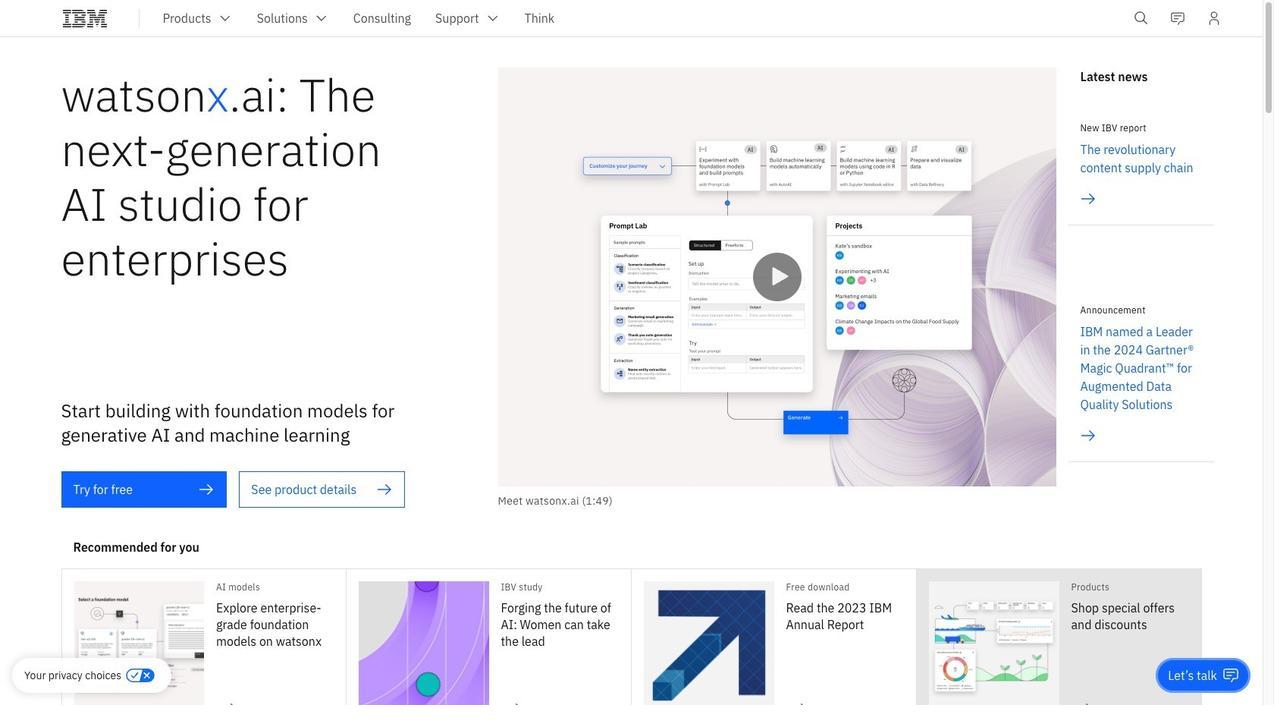 Task type: locate. For each thing, give the bounding box(es) containing it.
your privacy choices element
[[24, 667, 121, 684]]



Task type: describe. For each thing, give the bounding box(es) containing it.
let's talk element
[[1169, 667, 1218, 684]]



